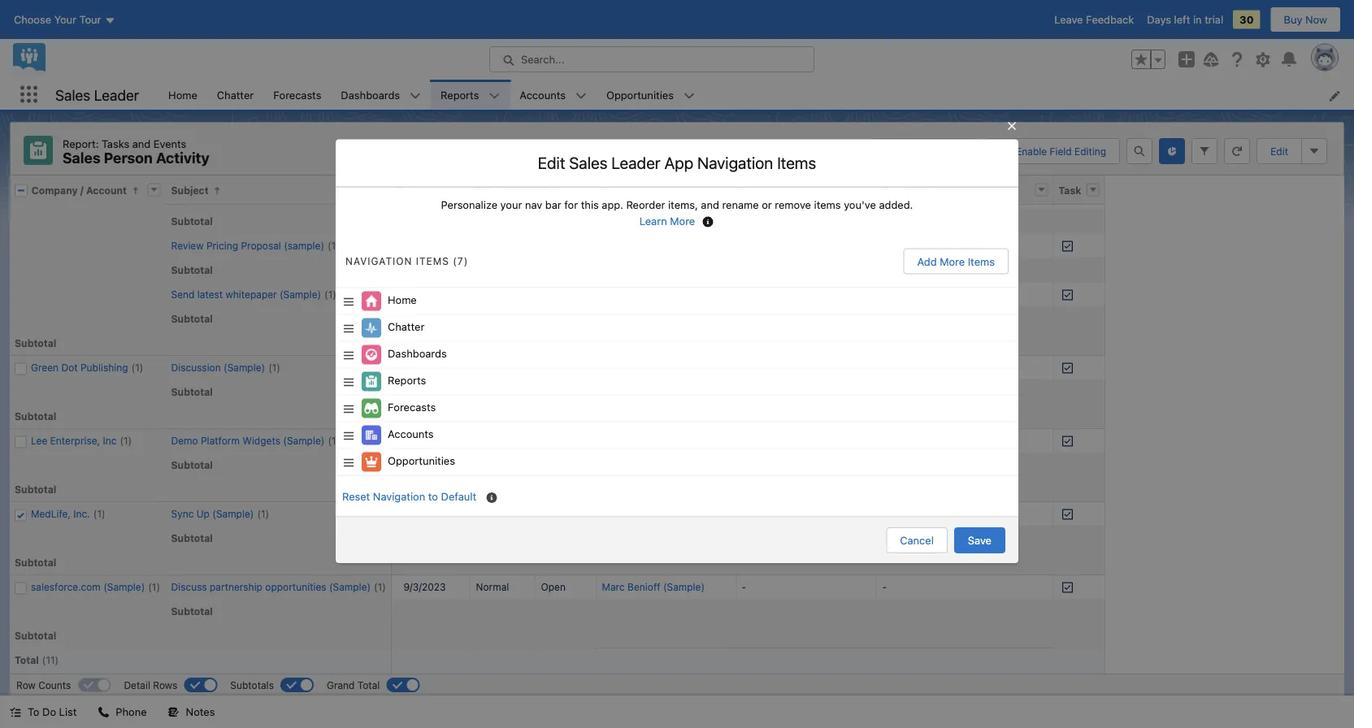 Task type: locate. For each thing, give the bounding box(es) containing it.
reports list item
[[431, 80, 510, 110]]

accounts up reset navigation to default link
[[388, 428, 434, 440]]

edit sales leader app navigation items
[[538, 153, 816, 172]]

list
[[59, 706, 77, 718]]

leader
[[94, 86, 139, 103], [611, 153, 661, 172]]

accounts down search...
[[520, 88, 566, 101]]

0 vertical spatial leader
[[94, 86, 139, 103]]

leave feedback
[[1054, 13, 1134, 26]]

and
[[701, 199, 719, 211]]

group
[[1131, 50, 1166, 69]]

buy now
[[1284, 13, 1327, 26]]

home inside home link
[[168, 88, 197, 101]]

this
[[581, 199, 599, 211]]

list box
[[336, 287, 1018, 476]]

default
[[441, 490, 476, 503]]

for
[[564, 199, 578, 211]]

do
[[42, 706, 56, 718]]

opportunities up to
[[388, 455, 455, 467]]

text default image left phone
[[98, 707, 109, 718]]

sales leader
[[55, 86, 139, 103]]

opportunities inside list item
[[606, 88, 674, 101]]

forecasts
[[273, 88, 321, 101], [388, 401, 436, 413]]

1 horizontal spatial accounts
[[520, 88, 566, 101]]

0 horizontal spatial opportunities
[[388, 455, 455, 467]]

1 vertical spatial more
[[940, 255, 965, 267]]

notes button
[[158, 696, 225, 728]]

leave feedback link
[[1054, 13, 1134, 26]]

reports inside list box
[[388, 374, 426, 386]]

chatter
[[217, 88, 254, 101], [388, 321, 425, 333]]

to do list button
[[0, 696, 86, 728]]

save
[[968, 534, 992, 546]]

items right add
[[968, 255, 995, 267]]

0 horizontal spatial accounts
[[388, 428, 434, 440]]

home
[[168, 88, 197, 101], [388, 294, 417, 306]]

1 horizontal spatial home
[[388, 294, 417, 306]]

0 vertical spatial home
[[168, 88, 197, 101]]

(7)
[[453, 255, 468, 267]]

more inside "button"
[[940, 255, 965, 267]]

personalize
[[441, 199, 497, 211]]

accounts link
[[510, 80, 575, 110]]

leader left home link on the left top of the page
[[94, 86, 139, 103]]

now
[[1305, 13, 1327, 26]]

reset
[[342, 490, 370, 503]]

0 horizontal spatial forecasts
[[273, 88, 321, 101]]

0 horizontal spatial leader
[[94, 86, 139, 103]]

sales
[[55, 86, 90, 103], [569, 153, 608, 172]]

0 vertical spatial dashboards
[[341, 88, 400, 101]]

search...
[[521, 53, 564, 65]]

1 horizontal spatial text default image
[[168, 707, 179, 718]]

2 text default image from the left
[[168, 707, 179, 718]]

list
[[159, 80, 1354, 110]]

accounts list item
[[510, 80, 597, 110]]

accounts
[[520, 88, 566, 101], [388, 428, 434, 440]]

1 vertical spatial home
[[388, 294, 417, 306]]

home left chatter link
[[168, 88, 197, 101]]

trial
[[1205, 13, 1223, 26]]

text default image
[[98, 707, 109, 718], [168, 707, 179, 718]]

or
[[762, 199, 772, 211]]

1 vertical spatial reports
[[388, 374, 426, 386]]

save button
[[954, 527, 1005, 553]]

0 vertical spatial more
[[670, 214, 695, 227]]

items
[[777, 153, 816, 172], [968, 255, 995, 267], [416, 255, 449, 267]]

0 horizontal spatial home
[[168, 88, 197, 101]]

1 horizontal spatial opportunities
[[606, 88, 674, 101]]

0 vertical spatial reports
[[441, 88, 479, 101]]

bar
[[545, 199, 561, 211]]

1 text default image from the left
[[98, 707, 109, 718]]

more down the items,
[[670, 214, 695, 227]]

list box containing home
[[336, 287, 1018, 476]]

home link
[[159, 80, 207, 110]]

1 horizontal spatial forecasts
[[388, 401, 436, 413]]

1 vertical spatial leader
[[611, 153, 661, 172]]

0 horizontal spatial text default image
[[98, 707, 109, 718]]

text default image inside notes "button"
[[168, 707, 179, 718]]

learn more
[[639, 214, 695, 227]]

items left (7)
[[416, 255, 449, 267]]

1 horizontal spatial reports
[[441, 88, 479, 101]]

text default image for phone
[[98, 707, 109, 718]]

to
[[428, 490, 438, 503]]

navigation
[[697, 153, 773, 172], [345, 255, 412, 267], [373, 490, 425, 503]]

0 vertical spatial forecasts
[[273, 88, 321, 101]]

opportunities list item
[[597, 80, 705, 110]]

more right add
[[940, 255, 965, 267]]

in
[[1193, 13, 1202, 26]]

items up the remove
[[777, 153, 816, 172]]

reorder
[[626, 199, 665, 211]]

opportunities
[[606, 88, 674, 101], [388, 455, 455, 467]]

items
[[814, 199, 841, 211]]

30
[[1240, 13, 1254, 26]]

0 horizontal spatial more
[[670, 214, 695, 227]]

learn
[[639, 214, 667, 227]]

leader left app
[[611, 153, 661, 172]]

phone button
[[88, 696, 157, 728]]

1 vertical spatial dashboards
[[388, 347, 447, 360]]

1 horizontal spatial sales
[[569, 153, 608, 172]]

chatter link
[[207, 80, 263, 110]]

0 vertical spatial chatter
[[217, 88, 254, 101]]

reset navigation to default link
[[342, 490, 476, 503]]

2 vertical spatial navigation
[[373, 490, 425, 503]]

text default image inside phone button
[[98, 707, 109, 718]]

chatter down navigation items (7)
[[388, 321, 425, 333]]

items,
[[668, 199, 698, 211]]

more for learn
[[670, 214, 695, 227]]

dashboards inside list box
[[388, 347, 447, 360]]

dashboards link
[[331, 80, 410, 110]]

1 vertical spatial sales
[[569, 153, 608, 172]]

text default image for notes
[[168, 707, 179, 718]]

1 horizontal spatial more
[[940, 255, 965, 267]]

reports
[[441, 88, 479, 101], [388, 374, 426, 386]]

cancel
[[900, 534, 934, 546]]

dashboards
[[341, 88, 400, 101], [388, 347, 447, 360]]

0 vertical spatial opportunities
[[606, 88, 674, 101]]

nav
[[525, 199, 542, 211]]

0 horizontal spatial reports
[[388, 374, 426, 386]]

1 vertical spatial accounts
[[388, 428, 434, 440]]

text default image left notes
[[168, 707, 179, 718]]

0 horizontal spatial sales
[[55, 86, 90, 103]]

app
[[664, 153, 693, 172]]

0 vertical spatial accounts
[[520, 88, 566, 101]]

opportunities inside list box
[[388, 455, 455, 467]]

1 vertical spatial forecasts
[[388, 401, 436, 413]]

chatter right home link on the left top of the page
[[217, 88, 254, 101]]

edit
[[538, 153, 565, 172]]

1 vertical spatial chatter
[[388, 321, 425, 333]]

1 vertical spatial opportunities
[[388, 455, 455, 467]]

2 horizontal spatial items
[[968, 255, 995, 267]]

home down navigation items (7)
[[388, 294, 417, 306]]

1 horizontal spatial chatter
[[388, 321, 425, 333]]

more
[[670, 214, 695, 227], [940, 255, 965, 267]]

opportunities down search... button
[[606, 88, 674, 101]]



Task type: describe. For each thing, give the bounding box(es) containing it.
feedback
[[1086, 13, 1134, 26]]

your
[[500, 199, 522, 211]]

buy now button
[[1270, 7, 1341, 33]]

remove
[[775, 199, 811, 211]]

to
[[28, 706, 39, 718]]

app.
[[602, 199, 623, 211]]

0 vertical spatial navigation
[[697, 153, 773, 172]]

days left in trial
[[1147, 13, 1223, 26]]

opportunities link
[[597, 80, 683, 110]]

reports inside list item
[[441, 88, 479, 101]]

forecasts inside list
[[273, 88, 321, 101]]

leave
[[1054, 13, 1083, 26]]

1 horizontal spatial leader
[[611, 153, 661, 172]]

rename
[[722, 199, 759, 211]]

chatter inside list box
[[388, 321, 425, 333]]

accounts inside list box
[[388, 428, 434, 440]]

reset navigation to default
[[342, 490, 476, 503]]

more for add
[[940, 255, 965, 267]]

accounts inside list item
[[520, 88, 566, 101]]

1 vertical spatial navigation
[[345, 255, 412, 267]]

buy
[[1284, 13, 1302, 26]]

personalize your nav bar for this app. reorder items, and rename or remove items you've added.
[[441, 199, 913, 211]]

days
[[1147, 13, 1171, 26]]

phone
[[116, 706, 147, 718]]

forecasts link
[[263, 80, 331, 110]]

list containing home
[[159, 80, 1354, 110]]

to do list
[[28, 706, 77, 718]]

0 vertical spatial sales
[[55, 86, 90, 103]]

navigation items (7)
[[345, 255, 468, 267]]

1 horizontal spatial items
[[777, 153, 816, 172]]

add more items
[[917, 255, 995, 267]]

dashboards list item
[[331, 80, 431, 110]]

reports link
[[431, 80, 489, 110]]

added.
[[879, 199, 913, 211]]

0 horizontal spatial chatter
[[217, 88, 254, 101]]

forecasts inside list box
[[388, 401, 436, 413]]

search... button
[[489, 46, 814, 72]]

you've
[[844, 199, 876, 211]]

notes
[[186, 706, 215, 718]]

add
[[917, 255, 937, 267]]

items inside "button"
[[968, 255, 995, 267]]

cancel button
[[886, 527, 948, 553]]

add more items button
[[903, 248, 1009, 274]]

home inside list box
[[388, 294, 417, 306]]

dashboards inside list item
[[341, 88, 400, 101]]

learn more link
[[639, 214, 695, 227]]

left
[[1174, 13, 1190, 26]]

0 horizontal spatial items
[[416, 255, 449, 267]]

text default image
[[10, 707, 21, 718]]



Task type: vqa. For each thing, say whether or not it's contained in the screenshot.
Learn More
yes



